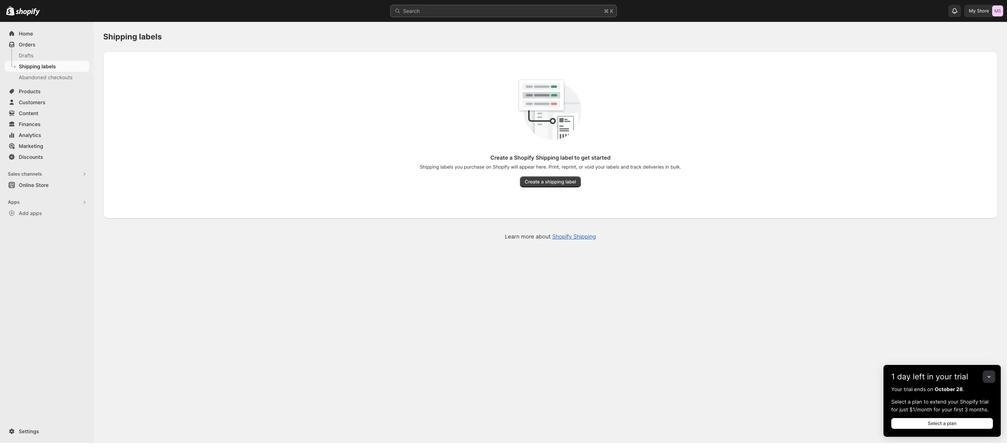Task type: locate. For each thing, give the bounding box(es) containing it.
trial
[[954, 373, 968, 382], [904, 387, 913, 393], [980, 399, 989, 405]]

drafts link
[[5, 50, 89, 61]]

abandoned
[[19, 74, 46, 81]]

1
[[891, 373, 895, 382]]

content
[[19, 110, 38, 116]]

shopify right about
[[552, 233, 572, 240]]

in right left
[[927, 373, 934, 382]]

0 vertical spatial plan
[[912, 399, 922, 405]]

select for select a plan to extend your shopify trial for just $1/month for your first 3 months.
[[891, 399, 906, 405]]

your down the started
[[595, 164, 605, 170]]

1 horizontal spatial select
[[928, 421, 942, 427]]

0 horizontal spatial for
[[891, 407, 898, 413]]

settings
[[19, 429, 39, 435]]

store inside 'button'
[[36, 182, 49, 188]]

for left 'just'
[[891, 407, 898, 413]]

label
[[560, 154, 573, 161], [565, 179, 576, 185]]

2 horizontal spatial trial
[[980, 399, 989, 405]]

2 vertical spatial trial
[[980, 399, 989, 405]]

checkouts
[[48, 74, 73, 81]]

here.
[[536, 164, 547, 170]]

1 vertical spatial plan
[[947, 421, 957, 427]]

search
[[403, 8, 420, 14]]

0 horizontal spatial in
[[665, 164, 669, 170]]

1 vertical spatial on
[[927, 387, 933, 393]]

0 horizontal spatial shipping labels
[[19, 63, 56, 70]]

1 horizontal spatial create
[[525, 179, 540, 185]]

0 vertical spatial trial
[[954, 373, 968, 382]]

0 vertical spatial store
[[977, 8, 989, 14]]

label down "reprint,"
[[565, 179, 576, 185]]

1 horizontal spatial shipping labels
[[103, 32, 162, 41]]

0 horizontal spatial store
[[36, 182, 49, 188]]

0 horizontal spatial create
[[490, 154, 508, 161]]

a inside select a plan to extend your shopify trial for just $1/month for your first 3 months.
[[908, 399, 911, 405]]

on right purchase
[[486, 164, 491, 170]]

1 horizontal spatial to
[[924, 399, 929, 405]]

shopify image
[[6, 6, 15, 16], [16, 8, 40, 16]]

1 horizontal spatial store
[[977, 8, 989, 14]]

add apps button
[[5, 208, 89, 219]]

and
[[621, 164, 629, 170]]

select up 'just'
[[891, 399, 906, 405]]

⌘
[[604, 8, 609, 14]]

my store image
[[992, 5, 1003, 16]]

trial up 28
[[954, 373, 968, 382]]

1 vertical spatial select
[[928, 421, 942, 427]]

track
[[630, 164, 642, 170]]

store
[[977, 8, 989, 14], [36, 182, 49, 188]]

purchase
[[464, 164, 484, 170]]

customers
[[19, 99, 45, 106]]

shopify up "3" on the right of page
[[960, 399, 978, 405]]

0 horizontal spatial select
[[891, 399, 906, 405]]

select
[[891, 399, 906, 405], [928, 421, 942, 427]]

2 for from the left
[[934, 407, 940, 413]]

k
[[610, 8, 613, 14]]

a inside create a shopify shipping label to get started shipping labels you purchase on shopify will appear here. print, reprint, or void your labels and track deliveries in bulk.
[[509, 154, 513, 161]]

finances
[[19, 121, 41, 127]]

will
[[511, 164, 518, 170]]

1 vertical spatial label
[[565, 179, 576, 185]]

0 vertical spatial select
[[891, 399, 906, 405]]

your up the october
[[936, 373, 952, 382]]

in left bulk.
[[665, 164, 669, 170]]

plan down first
[[947, 421, 957, 427]]

more
[[521, 233, 534, 240]]

0 horizontal spatial plan
[[912, 399, 922, 405]]

create
[[490, 154, 508, 161], [525, 179, 540, 185]]

a up will
[[509, 154, 513, 161]]

0 vertical spatial shipping labels
[[103, 32, 162, 41]]

a left shipping
[[541, 179, 544, 185]]

trial right your
[[904, 387, 913, 393]]

deliveries
[[643, 164, 664, 170]]

0 vertical spatial label
[[560, 154, 573, 161]]

shopify
[[514, 154, 534, 161], [493, 164, 510, 170], [552, 233, 572, 240], [960, 399, 978, 405]]

shipping labels
[[103, 32, 162, 41], [19, 63, 56, 70]]

add
[[19, 210, 29, 217]]

learn
[[505, 233, 520, 240]]

home link
[[5, 28, 89, 39]]

shipping
[[103, 32, 137, 41], [19, 63, 40, 70], [536, 154, 559, 161], [420, 164, 439, 170], [573, 233, 596, 240]]

1 vertical spatial create
[[525, 179, 540, 185]]

to left get
[[574, 154, 580, 161]]

1 horizontal spatial plan
[[947, 421, 957, 427]]

on right ends
[[927, 387, 933, 393]]

sales
[[8, 171, 20, 177]]

1 vertical spatial shipping labels
[[19, 63, 56, 70]]

select down select a plan to extend your shopify trial for just $1/month for your first 3 months.
[[928, 421, 942, 427]]

0 horizontal spatial on
[[486, 164, 491, 170]]

0 vertical spatial on
[[486, 164, 491, 170]]

apps
[[8, 199, 20, 205]]

to up $1/month at the bottom right
[[924, 399, 929, 405]]

create inside create a shopify shipping label to get started shipping labels you purchase on shopify will appear here. print, reprint, or void your labels and track deliveries in bulk.
[[490, 154, 508, 161]]

0 vertical spatial to
[[574, 154, 580, 161]]

1 horizontal spatial shopify image
[[16, 8, 40, 16]]

1 vertical spatial in
[[927, 373, 934, 382]]

analytics link
[[5, 130, 89, 141]]

labels inside "link"
[[41, 63, 56, 70]]

sales channels
[[8, 171, 42, 177]]

or
[[579, 164, 583, 170]]

0 horizontal spatial to
[[574, 154, 580, 161]]

a for to
[[908, 399, 911, 405]]

1 for from the left
[[891, 407, 898, 413]]

0 vertical spatial create
[[490, 154, 508, 161]]

plan
[[912, 399, 922, 405], [947, 421, 957, 427]]

plan for select a plan
[[947, 421, 957, 427]]

1 horizontal spatial trial
[[954, 373, 968, 382]]

orders link
[[5, 39, 89, 50]]

1 horizontal spatial for
[[934, 407, 940, 413]]

apps
[[30, 210, 42, 217]]

plan for select a plan to extend your shopify trial for just $1/month for your first 3 months.
[[912, 399, 922, 405]]

void
[[585, 164, 594, 170]]

create for shopify
[[490, 154, 508, 161]]

1 horizontal spatial in
[[927, 373, 934, 382]]

on inside 1 day left in your trial element
[[927, 387, 933, 393]]

for down extend
[[934, 407, 940, 413]]

marketing
[[19, 143, 43, 149]]

store down sales channels button
[[36, 182, 49, 188]]

to inside select a plan to extend your shopify trial for just $1/month for your first 3 months.
[[924, 399, 929, 405]]

plan inside select a plan link
[[947, 421, 957, 427]]

your
[[595, 164, 605, 170], [936, 373, 952, 382], [948, 399, 959, 405], [942, 407, 952, 413]]

plan up $1/month at the bottom right
[[912, 399, 922, 405]]

28
[[956, 387, 963, 393]]

products link
[[5, 86, 89, 97]]

day
[[897, 373, 911, 382]]

label up "reprint,"
[[560, 154, 573, 161]]

online store button
[[0, 180, 94, 191]]

abandoned checkouts
[[19, 74, 73, 81]]

discounts
[[19, 154, 43, 160]]

shipping labels link
[[5, 61, 89, 72]]

select inside select a plan to extend your shopify trial for just $1/month for your first 3 months.
[[891, 399, 906, 405]]

for
[[891, 407, 898, 413], [934, 407, 940, 413]]

appear
[[519, 164, 535, 170]]

0 vertical spatial in
[[665, 164, 669, 170]]

trial up months.
[[980, 399, 989, 405]]

ends
[[914, 387, 926, 393]]

in
[[665, 164, 669, 170], [927, 373, 934, 382]]

1 vertical spatial to
[[924, 399, 929, 405]]

1 vertical spatial trial
[[904, 387, 913, 393]]

a
[[509, 154, 513, 161], [541, 179, 544, 185], [908, 399, 911, 405], [943, 421, 946, 427]]

store for online store
[[36, 182, 49, 188]]

plan inside select a plan to extend your shopify trial for just $1/month for your first 3 months.
[[912, 399, 922, 405]]

create a shopify shipping label to get started shipping labels you purchase on shopify will appear here. print, reprint, or void your labels and track deliveries in bulk.
[[420, 154, 681, 170]]

1 vertical spatial store
[[36, 182, 49, 188]]

⌘ k
[[604, 8, 613, 14]]

store for my store
[[977, 8, 989, 14]]

0 horizontal spatial trial
[[904, 387, 913, 393]]

store right my on the top of page
[[977, 8, 989, 14]]

labels
[[139, 32, 162, 41], [41, 63, 56, 70], [440, 164, 453, 170], [606, 164, 619, 170]]

1 horizontal spatial on
[[927, 387, 933, 393]]

a up 'just'
[[908, 399, 911, 405]]



Task type: describe. For each thing, give the bounding box(es) containing it.
marketing link
[[5, 141, 89, 152]]

orders
[[19, 41, 35, 48]]

select a plan
[[928, 421, 957, 427]]

a for label
[[541, 179, 544, 185]]

first
[[954, 407, 963, 413]]

home
[[19, 30, 33, 37]]

channels
[[21, 171, 42, 177]]

to inside create a shopify shipping label to get started shipping labels you purchase on shopify will appear here. print, reprint, or void your labels and track deliveries in bulk.
[[574, 154, 580, 161]]

in inside dropdown button
[[927, 373, 934, 382]]

shipping labels inside "link"
[[19, 63, 56, 70]]

months.
[[969, 407, 989, 413]]

print,
[[549, 164, 560, 170]]

create for shipping
[[525, 179, 540, 185]]

trial inside select a plan to extend your shopify trial for just $1/month for your first 3 months.
[[980, 399, 989, 405]]

october
[[935, 387, 955, 393]]

create a shipping label
[[525, 179, 576, 185]]

on inside create a shopify shipping label to get started shipping labels you purchase on shopify will appear here. print, reprint, or void your labels and track deliveries in bulk.
[[486, 164, 491, 170]]

started
[[591, 154, 611, 161]]

abandoned checkouts link
[[5, 72, 89, 83]]

reprint,
[[562, 164, 577, 170]]

your inside create a shopify shipping label to get started shipping labels you purchase on shopify will appear here. print, reprint, or void your labels and track deliveries in bulk.
[[595, 164, 605, 170]]

shipping inside "link"
[[19, 63, 40, 70]]

add apps
[[19, 210, 42, 217]]

your left first
[[942, 407, 952, 413]]

$1/month
[[909, 407, 932, 413]]

finances link
[[5, 119, 89, 130]]

.
[[963, 387, 964, 393]]

sales channels button
[[5, 169, 89, 180]]

shopify inside select a plan to extend your shopify trial for just $1/month for your first 3 months.
[[960, 399, 978, 405]]

my store
[[969, 8, 989, 14]]

you
[[455, 164, 463, 170]]

just
[[899, 407, 908, 413]]

shopify left will
[[493, 164, 510, 170]]

your trial ends on october 28 .
[[891, 387, 964, 393]]

extend
[[930, 399, 946, 405]]

in inside create a shopify shipping label to get started shipping labels you purchase on shopify will appear here. print, reprint, or void your labels and track deliveries in bulk.
[[665, 164, 669, 170]]

online
[[19, 182, 34, 188]]

your
[[891, 387, 902, 393]]

1 day left in your trial element
[[883, 386, 1001, 437]]

settings link
[[5, 427, 89, 437]]

shopify up appear at the right top of page
[[514, 154, 534, 161]]

analytics
[[19, 132, 41, 138]]

shipping
[[545, 179, 564, 185]]

get
[[581, 154, 590, 161]]

learn more about shopify shipping
[[505, 233, 596, 240]]

products
[[19, 88, 41, 95]]

online store link
[[5, 180, 89, 191]]

left
[[913, 373, 925, 382]]

3
[[965, 407, 968, 413]]

online store
[[19, 182, 49, 188]]

shopify shipping link
[[552, 233, 596, 240]]

apps button
[[5, 197, 89, 208]]

a for shipping
[[509, 154, 513, 161]]

0 horizontal spatial shopify image
[[6, 6, 15, 16]]

my
[[969, 8, 976, 14]]

your up first
[[948, 399, 959, 405]]

select a plan link
[[891, 419, 993, 430]]

create a shipping label link
[[520, 177, 581, 188]]

select for select a plan
[[928, 421, 942, 427]]

customers link
[[5, 97, 89, 108]]

about
[[536, 233, 551, 240]]

content link
[[5, 108, 89, 119]]

label inside create a shopify shipping label to get started shipping labels you purchase on shopify will appear here. print, reprint, or void your labels and track deliveries in bulk.
[[560, 154, 573, 161]]

1 day left in your trial
[[891, 373, 968, 382]]

trial inside 1 day left in your trial dropdown button
[[954, 373, 968, 382]]

1 day left in your trial button
[[883, 366, 1001, 382]]

discounts link
[[5, 152, 89, 163]]

drafts
[[19, 52, 33, 59]]

a down select a plan to extend your shopify trial for just $1/month for your first 3 months.
[[943, 421, 946, 427]]

select a plan to extend your shopify trial for just $1/month for your first 3 months.
[[891, 399, 989, 413]]

bulk.
[[671, 164, 681, 170]]

your inside dropdown button
[[936, 373, 952, 382]]



Task type: vqa. For each thing, say whether or not it's contained in the screenshot.
text box
no



